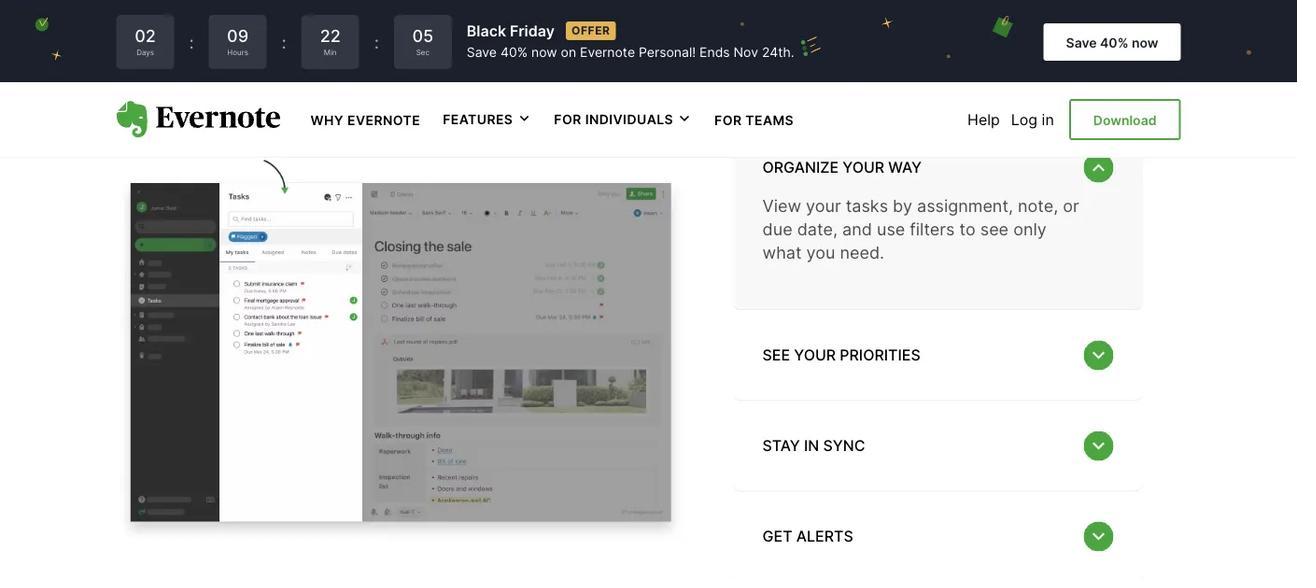 Task type: locate. For each thing, give the bounding box(es) containing it.
22
[[320, 25, 341, 46]]

evernote down offer
[[580, 45, 635, 60]]

in
[[738, 41, 756, 69], [1042, 110, 1054, 128], [804, 436, 819, 454]]

stay
[[763, 436, 800, 454]]

tasks
[[846, 195, 888, 216]]

: left '22 min'
[[282, 32, 286, 52]]

now left on
[[531, 45, 557, 60]]

by
[[893, 195, 913, 216]]

for
[[554, 111, 582, 127], [715, 112, 742, 128]]

2 : from the left
[[282, 32, 286, 52]]

your right see
[[794, 346, 836, 364]]

1 : from the left
[[189, 32, 194, 52]]

to
[[960, 219, 976, 239]]

shuffle.
[[803, 41, 882, 69]]

black friday
[[467, 21, 555, 40]]

your for view
[[806, 195, 841, 216]]

filters
[[910, 219, 955, 239]]

in right stay
[[804, 436, 819, 454]]

0 vertical spatial and
[[931, 10, 970, 37]]

1 horizontal spatial and
[[931, 10, 970, 37]]

1 horizontal spatial now
[[1132, 35, 1159, 50]]

1 that from the left
[[547, 10, 589, 37]]

for teams link
[[715, 110, 794, 128]]

why evernote
[[311, 112, 420, 128]]

1 horizontal spatial in
[[804, 436, 819, 454]]

0 vertical spatial your
[[843, 158, 885, 177]]

date,
[[797, 219, 838, 239]]

40% for save 40% now
[[1100, 35, 1129, 50]]

your inside 'view your tasks by assignment, note, or due date, and use filters to see only what you need.'
[[806, 195, 841, 216]]

sync
[[823, 436, 865, 454]]

05 sec
[[412, 25, 434, 57]]

you up the save 40% now on evernote personal! ends nov 24th.
[[595, 10, 634, 37]]

help link
[[968, 110, 1000, 128]]

each
[[337, 10, 388, 37]]

22 min
[[320, 25, 341, 57]]

you down date,
[[807, 242, 835, 263]]

what
[[763, 242, 802, 263]]

save 40% now
[[1066, 35, 1159, 50]]

your
[[843, 158, 885, 177], [806, 195, 841, 216], [794, 346, 836, 364]]

1 horizontal spatial for
[[715, 112, 742, 128]]

for individuals button
[[554, 110, 692, 129]]

0 horizontal spatial for
[[554, 111, 582, 127]]

in left 24th.
[[738, 41, 756, 69]]

save for save 40% now
[[1066, 35, 1097, 50]]

of
[[825, 10, 847, 37]]

0 horizontal spatial now
[[531, 45, 557, 60]]

you inside 'view your tasks by assignment, note, or due date, and use filters to see only what you need.'
[[807, 242, 835, 263]]

0 horizontal spatial save
[[467, 45, 497, 60]]

0 vertical spatial you
[[595, 10, 634, 37]]

1 horizontal spatial :
[[282, 32, 286, 52]]

stay in sync
[[763, 436, 865, 454]]

now up download link
[[1132, 35, 1159, 50]]

for left teams
[[715, 112, 742, 128]]

1 horizontal spatial save
[[1066, 35, 1097, 50]]

and inside start each day confident that you have a clear plan of action, and that nothing important will get lost in the shuffle.
[[931, 10, 970, 37]]

40% for save 40% now on evernote personal! ends nov 24th.
[[501, 45, 528, 60]]

log in
[[1011, 110, 1054, 128]]

0 horizontal spatial that
[[547, 10, 589, 37]]

2 vertical spatial your
[[794, 346, 836, 364]]

and up 'need.'
[[843, 219, 872, 239]]

1 vertical spatial in
[[1042, 110, 1054, 128]]

40% up download link
[[1100, 35, 1129, 50]]

and
[[931, 10, 970, 37], [843, 219, 872, 239]]

way
[[889, 158, 922, 177]]

need.
[[840, 242, 885, 263]]

download link
[[1069, 99, 1181, 140]]

evernote logo image
[[116, 101, 281, 138]]

save
[[1066, 35, 1097, 50], [467, 45, 497, 60]]

0 horizontal spatial 40%
[[501, 45, 528, 60]]

teams
[[746, 112, 794, 128]]

black
[[467, 21, 506, 40]]

2 horizontal spatial :
[[374, 32, 379, 52]]

1 vertical spatial and
[[843, 219, 872, 239]]

09
[[227, 25, 249, 46]]

1 horizontal spatial evernote
[[580, 45, 635, 60]]

:
[[189, 32, 194, 52], [282, 32, 286, 52], [374, 32, 379, 52]]

for individuals
[[554, 111, 673, 127]]

plan
[[774, 10, 819, 37]]

2 vertical spatial in
[[804, 436, 819, 454]]

2 horizontal spatial in
[[1042, 110, 1054, 128]]

on
[[561, 45, 576, 60]]

save 40% now on evernote personal! ends nov 24th.
[[467, 45, 794, 60]]

a
[[697, 10, 710, 37]]

why evernote link
[[311, 110, 420, 128]]

sec
[[416, 47, 430, 57]]

save down black
[[467, 45, 497, 60]]

your up date,
[[806, 195, 841, 216]]

features button
[[443, 110, 532, 129]]

day
[[395, 10, 433, 37]]

days
[[136, 47, 154, 57]]

in right log
[[1042, 110, 1054, 128]]

 image
[[116, 153, 695, 552]]

1 horizontal spatial 40%
[[1100, 35, 1129, 50]]

for inside button
[[554, 111, 582, 127]]

: left the 09 hours
[[189, 32, 194, 52]]

0 vertical spatial in
[[738, 41, 756, 69]]

that
[[547, 10, 589, 37], [977, 10, 1019, 37]]

40%
[[1100, 35, 1129, 50], [501, 45, 528, 60]]

your for see
[[794, 346, 836, 364]]

your up the tasks
[[843, 158, 885, 177]]

offer
[[572, 24, 610, 37]]

the
[[762, 41, 797, 69]]

log
[[1011, 110, 1038, 128]]

personal!
[[639, 45, 696, 60]]

1 horizontal spatial you
[[807, 242, 835, 263]]

3 : from the left
[[374, 32, 379, 52]]

40% down the black friday
[[501, 45, 528, 60]]

1 horizontal spatial that
[[977, 10, 1019, 37]]

1 vertical spatial your
[[806, 195, 841, 216]]

in for stay in sync
[[804, 436, 819, 454]]

: left day
[[374, 32, 379, 52]]

save up download link
[[1066, 35, 1097, 50]]

ends
[[700, 45, 730, 60]]

assignment,
[[917, 195, 1013, 216]]

now inside save 40% now link
[[1132, 35, 1159, 50]]

evernote
[[580, 45, 635, 60], [347, 112, 420, 128]]

get
[[763, 527, 793, 545]]

0 horizontal spatial in
[[738, 41, 756, 69]]

and right action,
[[931, 10, 970, 37]]

1 vertical spatial you
[[807, 242, 835, 263]]

0 horizontal spatial :
[[189, 32, 194, 52]]

0 horizontal spatial and
[[843, 219, 872, 239]]

evernote right why
[[347, 112, 420, 128]]

for left individuals
[[554, 111, 582, 127]]

organize
[[763, 158, 839, 177]]

0 horizontal spatial evernote
[[347, 112, 420, 128]]

save for save 40% now on evernote personal! ends nov 24th.
[[467, 45, 497, 60]]

your for organize
[[843, 158, 885, 177]]

0 horizontal spatial you
[[595, 10, 634, 37]]

lost
[[693, 41, 731, 69]]

see
[[763, 346, 790, 364]]

you
[[595, 10, 634, 37], [807, 242, 835, 263]]

individuals
[[585, 111, 673, 127]]

now
[[1132, 35, 1159, 50], [531, 45, 557, 60]]



Task type: vqa. For each thing, say whether or not it's contained in the screenshot.
left Now
yes



Task type: describe. For each thing, give the bounding box(es) containing it.
or
[[1063, 195, 1080, 216]]

alerts
[[797, 527, 853, 545]]

will
[[611, 41, 645, 69]]

02
[[135, 25, 156, 46]]

get
[[652, 41, 686, 69]]

use
[[877, 219, 905, 239]]

log in link
[[1011, 110, 1054, 128]]

get alerts
[[763, 527, 853, 545]]

for for for teams
[[715, 112, 742, 128]]

now for save 40% now
[[1132, 35, 1159, 50]]

view
[[763, 195, 801, 216]]

view your tasks by assignment, note, or due date, and use filters to see only what you need.
[[763, 195, 1080, 263]]

help
[[968, 110, 1000, 128]]

download
[[1094, 112, 1157, 128]]

and inside 'view your tasks by assignment, note, or due date, and use filters to see only what you need.'
[[843, 219, 872, 239]]

05
[[412, 25, 434, 46]]

organize your way
[[763, 158, 922, 177]]

for for for individuals
[[554, 111, 582, 127]]

in inside start each day confident that you have a clear plan of action, and that nothing important will get lost in the shuffle.
[[738, 41, 756, 69]]

confident
[[440, 10, 540, 37]]

1 vertical spatial evernote
[[347, 112, 420, 128]]

see your priorities
[[763, 346, 921, 364]]

hours
[[227, 47, 248, 57]]

priorities
[[840, 346, 921, 364]]

clear
[[716, 10, 768, 37]]

note,
[[1018, 195, 1059, 216]]

start
[[278, 10, 331, 37]]

see
[[980, 219, 1009, 239]]

you inside start each day confident that you have a clear plan of action, and that nothing important will get lost in the shuffle.
[[595, 10, 634, 37]]

due
[[763, 219, 793, 239]]

save 40% now link
[[1044, 23, 1181, 61]]

24th.
[[762, 45, 794, 60]]

nov
[[734, 45, 758, 60]]

2 that from the left
[[977, 10, 1019, 37]]

action,
[[853, 10, 924, 37]]

in for log in
[[1042, 110, 1054, 128]]

friday
[[510, 21, 555, 40]]

02 days
[[135, 25, 156, 57]]

0 vertical spatial evernote
[[580, 45, 635, 60]]

nothing
[[415, 41, 496, 69]]

start each day confident that you have a clear plan of action, and that nothing important will get lost in the shuffle.
[[278, 10, 1019, 69]]

important
[[502, 41, 605, 69]]

features
[[443, 111, 513, 127]]

only
[[1014, 219, 1047, 239]]

now for save 40% now on evernote personal! ends nov 24th.
[[531, 45, 557, 60]]

min
[[324, 47, 337, 57]]

have
[[640, 10, 691, 37]]

why
[[311, 112, 344, 128]]

09 hours
[[227, 25, 249, 57]]

for teams
[[715, 112, 794, 128]]



